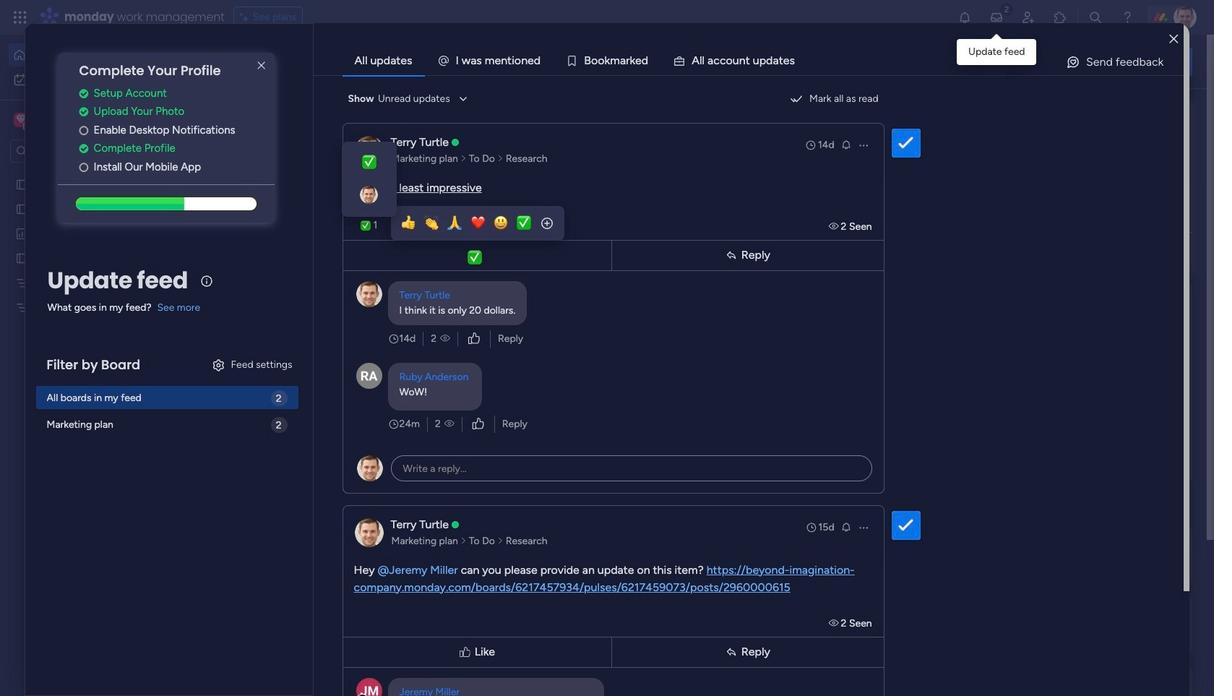 Task type: locate. For each thing, give the bounding box(es) containing it.
check circle image down workspace selection element
[[79, 143, 89, 154]]

list box
[[0, 169, 184, 515]]

0 vertical spatial v2 seen image
[[440, 332, 451, 346]]

1 vertical spatial v2 seen image
[[445, 417, 455, 431]]

circle o image
[[79, 125, 89, 136], [79, 162, 89, 173]]

options image
[[858, 522, 870, 533]]

search everything image
[[1089, 10, 1104, 25]]

check circle image
[[79, 88, 89, 99], [79, 143, 89, 154]]

v2 like image
[[469, 331, 480, 347], [473, 416, 484, 432]]

Search in workspace field
[[30, 143, 121, 159]]

option
[[9, 43, 176, 67], [9, 68, 176, 91], [0, 171, 184, 174]]

v2 seen image
[[440, 332, 451, 346], [445, 417, 455, 431], [829, 617, 841, 630]]

slider arrow image for reminder image
[[461, 534, 467, 549]]

public board image
[[15, 177, 29, 191], [15, 202, 29, 216], [15, 251, 29, 265], [478, 264, 494, 280], [714, 264, 730, 280]]

0 vertical spatial v2 like image
[[469, 331, 480, 347]]

slider arrow image
[[461, 152, 467, 166], [461, 534, 467, 549], [497, 534, 504, 549]]

v2 like image for v2 seen image to the top
[[469, 331, 480, 347]]

reminder image
[[841, 138, 852, 150]]

reminder image
[[841, 521, 852, 533]]

circle o image down check circle image
[[79, 125, 89, 136]]

help center element
[[976, 596, 1193, 654]]

help image
[[1121, 10, 1135, 25]]

1 vertical spatial v2 like image
[[473, 416, 484, 432]]

2 circle o image from the top
[[79, 162, 89, 173]]

workspace selection element
[[14, 111, 121, 130]]

v2 user feedback image
[[988, 54, 999, 70]]

add to favorites image
[[665, 264, 680, 279]]

2 vertical spatial option
[[0, 171, 184, 174]]

workspace image
[[14, 112, 28, 128]]

check circle image up check circle image
[[79, 88, 89, 99]]

tab list
[[342, 46, 1185, 75]]

2 vertical spatial v2 seen image
[[829, 617, 841, 630]]

slider arrow image for reminder icon
[[461, 152, 467, 166]]

0 vertical spatial circle o image
[[79, 125, 89, 136]]

dapulse x slim image
[[253, 57, 270, 74]]

1 circle o image from the top
[[79, 125, 89, 136]]

add to favorites image
[[429, 264, 443, 279]]

remove from favorites image
[[429, 441, 443, 456]]

2 element
[[369, 545, 387, 562]]

close image
[[1170, 34, 1179, 44]]

0 vertical spatial check circle image
[[79, 88, 89, 99]]

1 vertical spatial circle o image
[[79, 162, 89, 173]]

1 vertical spatial check circle image
[[79, 143, 89, 154]]

circle o image down search in workspace field
[[79, 162, 89, 173]]

notifications image
[[958, 10, 973, 25]]

tab
[[342, 46, 425, 75]]

v2 seen image
[[829, 220, 841, 232]]



Task type: vqa. For each thing, say whether or not it's contained in the screenshot.
the middle option
yes



Task type: describe. For each thing, give the bounding box(es) containing it.
see plans image
[[240, 9, 253, 25]]

close recently visited image
[[223, 118, 241, 135]]

terry turtle image
[[1174, 6, 1198, 29]]

0 vertical spatial option
[[9, 43, 176, 67]]

monday marketplace image
[[1054, 10, 1068, 25]]

select product image
[[13, 10, 27, 25]]

getting started element
[[976, 527, 1193, 585]]

1 vertical spatial option
[[9, 68, 176, 91]]

templates image image
[[989, 291, 1180, 391]]

dapulse x slim image
[[1172, 105, 1189, 122]]

invite members image
[[1022, 10, 1036, 25]]

quick search results list box
[[223, 135, 942, 504]]

slider arrow image
[[497, 152, 504, 166]]

update feed image
[[990, 10, 1004, 25]]

public dashboard image
[[15, 226, 29, 240]]

contact sales element
[[976, 666, 1193, 696]]

check circle image
[[79, 107, 89, 117]]

2 check circle image from the top
[[79, 143, 89, 154]]

give feedback image
[[1067, 55, 1081, 69]]

1 check circle image from the top
[[79, 88, 89, 99]]

v2 like image for the middle v2 seen image
[[473, 416, 484, 432]]

options image
[[858, 139, 870, 151]]

workspace image
[[16, 112, 26, 128]]

2 image
[[1001, 1, 1014, 17]]

v2 bolt switch image
[[1101, 54, 1109, 70]]



